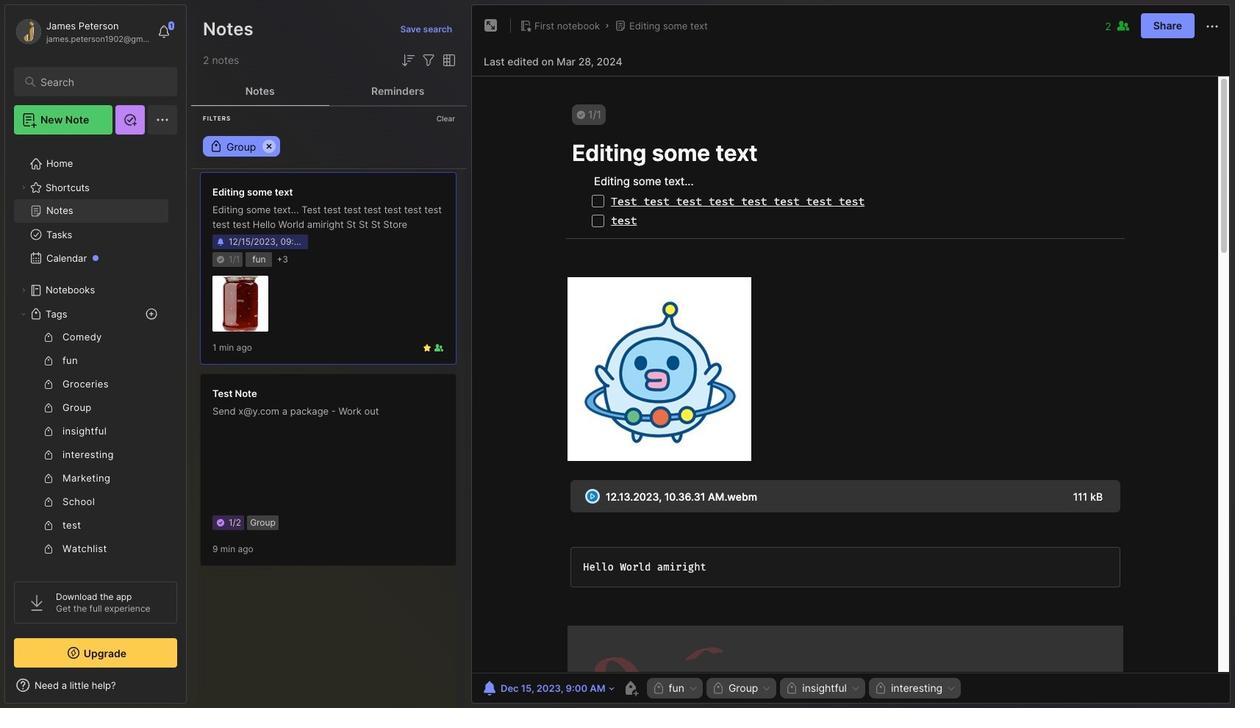 Task type: vqa. For each thing, say whether or not it's contained in the screenshot.
More Actions field within the 'Note Window' Element
no



Task type: describe. For each thing, give the bounding box(es) containing it.
expand notebooks image
[[19, 286, 28, 295]]

fun Tag actions field
[[685, 683, 699, 694]]

Search text field
[[40, 75, 164, 89]]

Edit reminder field
[[480, 678, 616, 699]]

main element
[[0, 0, 191, 708]]

thumbnail image
[[213, 276, 268, 332]]

insightful Tag actions field
[[847, 683, 861, 694]]

WHAT'S NEW field
[[5, 674, 186, 697]]

tree inside main element
[[5, 143, 186, 664]]

Note Editor text field
[[472, 76, 1231, 673]]



Task type: locate. For each thing, give the bounding box(es) containing it.
More actions field
[[1204, 16, 1222, 35]]

expand tags image
[[19, 310, 28, 319]]

Group Tag actions field
[[759, 683, 773, 694]]

tab list
[[191, 77, 467, 106]]

interesting Tag actions field
[[943, 683, 957, 694]]

None search field
[[40, 73, 164, 90]]

group inside main element
[[14, 326, 168, 608]]

Add filters field
[[420, 51, 438, 69]]

Account field
[[14, 17, 150, 46]]

note window element
[[472, 4, 1231, 708]]

add filters image
[[420, 51, 438, 69]]

tree
[[5, 143, 186, 664]]

more actions image
[[1204, 18, 1222, 35]]

click to collapse image
[[186, 681, 197, 699]]

none search field inside main element
[[40, 73, 164, 90]]

Sort options field
[[399, 51, 417, 69]]

View options field
[[438, 51, 458, 69]]

add tag image
[[622, 680, 640, 697]]

expand note image
[[483, 17, 500, 35]]

group
[[14, 326, 168, 608]]



